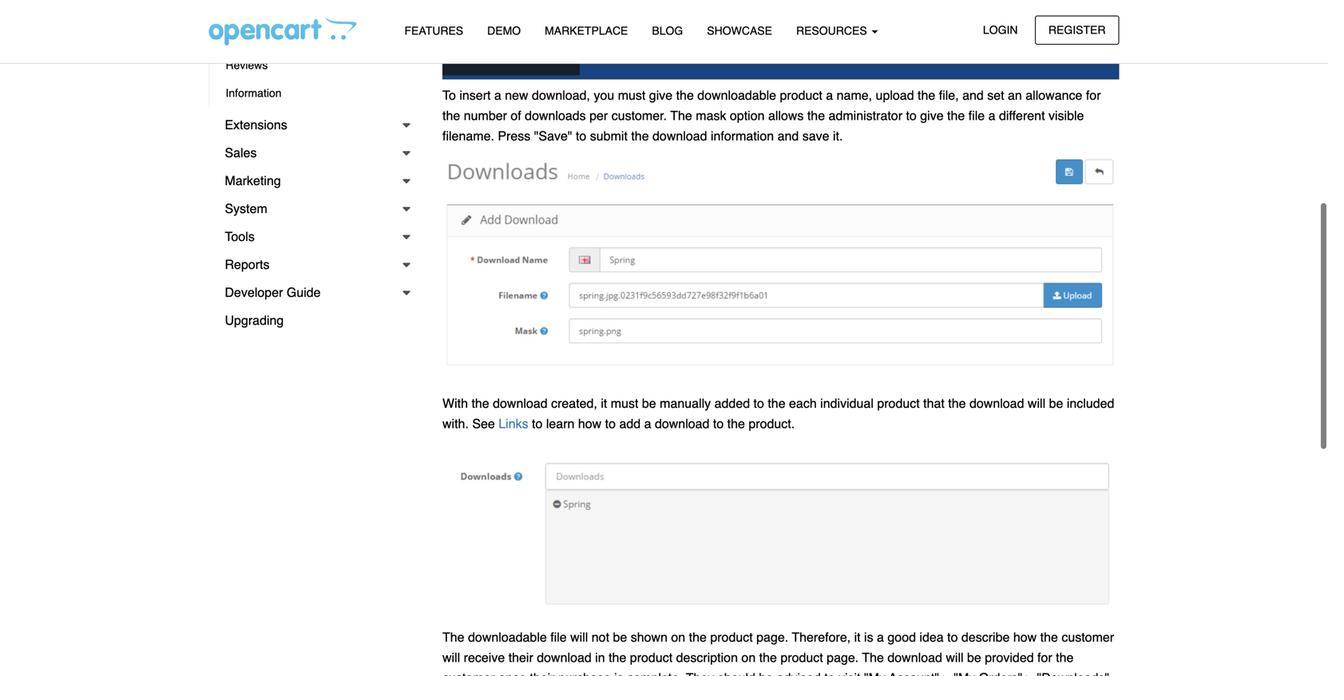 Task type: vqa. For each thing, say whether or not it's contained in the screenshot.
'Installation.'
no



Task type: describe. For each thing, give the bounding box(es) containing it.
extensions
[[225, 117, 287, 132]]

guide
[[287, 285, 321, 300]]

in
[[595, 651, 605, 665]]

each
[[789, 396, 817, 411]]

be down describe
[[967, 651, 981, 665]]

marketplace link
[[533, 17, 640, 45]]

provided
[[985, 651, 1034, 665]]

the right describe
[[1040, 630, 1058, 645]]

orders"
[[979, 671, 1022, 676]]

file inside the downloadable file will not be shown on the product page. therefore, it is a good idea to describe how the customer will receive their download in the product description on the product page. the download will be provided for the customer once their purchase is complete. they should be advised to visit "my account" > "my orders" > "download
[[550, 630, 567, 645]]

press
[[498, 129, 530, 143]]

showcase link
[[695, 17, 784, 45]]

download right that
[[969, 396, 1024, 411]]

it inside with the download created, it must be manually added to the each individual product that the download will be included with. see
[[601, 396, 607, 411]]

product inside to insert a new download, you must give the downloadable product a name, upload the file, and set an allowance for the number of downloads per customer. the mask option allows the administrator to give the file a different visible filename. press "save" to submit the download information and save it.
[[780, 88, 822, 103]]

0 horizontal spatial how
[[578, 416, 602, 431]]

different
[[999, 108, 1045, 123]]

set
[[987, 88, 1004, 103]]

0 vertical spatial is
[[864, 630, 873, 645]]

the down blog 'link'
[[676, 88, 694, 103]]

they
[[686, 671, 714, 676]]

the right 'provided'
[[1056, 651, 1074, 665]]

upgrading link
[[209, 307, 418, 335]]

1 vertical spatial is
[[614, 671, 624, 676]]

will down describe
[[946, 651, 964, 665]]

blog link
[[640, 17, 695, 45]]

will inside with the download created, it must be manually added to the each individual product that the download will be included with. see
[[1028, 396, 1045, 411]]

"save"
[[534, 129, 572, 143]]

information
[[226, 87, 282, 99]]

to down upload
[[906, 108, 917, 123]]

to inside with the download created, it must be manually added to the each individual product that the download will be included with. see
[[754, 396, 764, 411]]

to left add
[[605, 416, 616, 431]]

insert
[[459, 88, 491, 103]]

be right should
[[759, 671, 773, 676]]

a inside the downloadable file will not be shown on the product page. therefore, it is a good idea to describe how the customer will receive their download in the product description on the product page. the download will be provided for the customer once their purchase is complete. they should be advised to visit "my account" > "my orders" > "download
[[877, 630, 884, 645]]

sales
[[225, 145, 257, 160]]

system link
[[209, 195, 418, 223]]

upload
[[876, 88, 914, 103]]

downloads
[[525, 108, 586, 123]]

marketing
[[225, 173, 281, 188]]

with the download created, it must be manually added to the each individual product that the download will be included with. see
[[442, 396, 1114, 431]]

features
[[404, 24, 463, 37]]

will left not
[[570, 630, 588, 645]]

links link
[[499, 416, 532, 431]]

to down added
[[713, 416, 724, 431]]

individual
[[820, 396, 874, 411]]

that
[[923, 396, 945, 411]]

a left new
[[494, 88, 501, 103]]

information
[[711, 129, 774, 143]]

login link
[[969, 16, 1031, 45]]

a left name,
[[826, 88, 833, 103]]

reports
[[225, 257, 270, 272]]

opencart - open source shopping cart solution image
[[209, 17, 357, 46]]

should
[[718, 671, 755, 676]]

per
[[589, 108, 608, 123]]

a right add
[[644, 416, 651, 431]]

download,
[[532, 88, 590, 103]]

name,
[[837, 88, 872, 103]]

register link
[[1035, 16, 1119, 45]]

0 horizontal spatial and
[[777, 129, 799, 143]]

number
[[464, 108, 507, 123]]

to left visit
[[824, 671, 835, 676]]

it.
[[833, 129, 843, 143]]

1 horizontal spatial page.
[[827, 651, 859, 665]]

of
[[511, 108, 521, 123]]

shown
[[631, 630, 668, 645]]

created,
[[551, 396, 597, 411]]

the left file,
[[918, 88, 935, 103]]

download up account"
[[888, 651, 942, 665]]

2 > from the left
[[1026, 671, 1033, 676]]

the up save
[[807, 108, 825, 123]]

the down to
[[442, 108, 460, 123]]

developer guide
[[225, 285, 321, 300]]

product inside with the download created, it must be manually added to the each individual product that the download will be included with. see
[[877, 396, 920, 411]]

to left learn
[[532, 416, 543, 431]]

option
[[730, 108, 765, 123]]

save
[[802, 129, 829, 143]]

new
[[505, 88, 528, 103]]

description
[[676, 651, 738, 665]]

administrator
[[829, 108, 902, 123]]

how inside the downloadable file will not be shown on the product page. therefore, it is a good idea to describe how the customer will receive their download in the product description on the product page. the download will be provided for the customer once their purchase is complete. they should be advised to visit "my account" > "my orders" > "download
[[1013, 630, 1037, 645]]

download inside to insert a new download, you must give the downloadable product a name, upload the file, and set an allowance for the number of downloads per customer. the mask option allows the administrator to give the file a different visible filename. press "save" to submit the download information and save it.
[[652, 129, 707, 143]]

complete.
[[627, 671, 682, 676]]

sales link
[[209, 139, 418, 167]]

mask
[[696, 108, 726, 123]]

submit
[[590, 129, 628, 143]]

0 vertical spatial on
[[671, 630, 685, 645]]

reviews link
[[210, 51, 418, 79]]

showcase
[[707, 24, 772, 37]]

manually
[[660, 396, 711, 411]]

must inside with the download created, it must be manually added to the each individual product that the download will be included with. see
[[611, 396, 638, 411]]

added
[[714, 396, 750, 411]]

reviews
[[226, 59, 268, 71]]

an
[[1008, 88, 1022, 103]]

for inside to insert a new download, you must give the downloadable product a name, upload the file, and set an allowance for the number of downloads per customer. the mask option allows the administrator to give the file a different visible filename. press "save" to submit the download information and save it.
[[1086, 88, 1101, 103]]

learn
[[546, 416, 575, 431]]

1 > from the left
[[943, 671, 950, 676]]

good
[[888, 630, 916, 645]]

account"
[[889, 671, 939, 676]]

allowance
[[1026, 88, 1082, 103]]

1 horizontal spatial give
[[920, 108, 944, 123]]

must inside to insert a new download, you must give the downloadable product a name, upload the file, and set an allowance for the number of downloads per customer. the mask option allows the administrator to give the file a different visible filename. press "save" to submit the download information and save it.
[[618, 88, 646, 103]]

1 "my from the left
[[864, 671, 886, 676]]

reports link
[[209, 251, 418, 279]]

tools link
[[209, 223, 418, 251]]



Task type: locate. For each thing, give the bounding box(es) containing it.
downloads product image
[[442, 444, 1119, 617]]

downloadable up receive
[[468, 630, 547, 645]]

1 horizontal spatial >
[[1026, 671, 1033, 676]]

customer.
[[611, 108, 667, 123]]

once
[[499, 671, 526, 676]]

0 vertical spatial their
[[508, 651, 533, 665]]

1 vertical spatial must
[[611, 396, 638, 411]]

filename.
[[442, 129, 494, 143]]

1 horizontal spatial on
[[741, 651, 756, 665]]

purchase
[[558, 671, 611, 676]]

> right account"
[[943, 671, 950, 676]]

give up customer.
[[649, 88, 673, 103]]

product up complete.
[[630, 651, 673, 665]]

the down customer.
[[631, 129, 649, 143]]

developer guide link
[[209, 279, 418, 307]]

1 horizontal spatial customer
[[1062, 630, 1114, 645]]

1 horizontal spatial is
[[864, 630, 873, 645]]

file
[[968, 108, 985, 123], [550, 630, 567, 645]]

tools
[[225, 229, 255, 244]]

0 horizontal spatial is
[[614, 671, 624, 676]]

to insert a new download, you must give the downloadable product a name, upload the file, and set an allowance for the number of downloads per customer. the mask option allows the administrator to give the file a different visible filename. press "save" to submit the download information and save it.
[[442, 88, 1101, 143]]

the down file,
[[947, 108, 965, 123]]

the up advised
[[759, 651, 777, 665]]

0 horizontal spatial file
[[550, 630, 567, 645]]

"my right visit
[[864, 671, 886, 676]]

the right in
[[609, 651, 626, 665]]

links to learn how to add a download to the product.
[[499, 416, 795, 431]]

0 horizontal spatial the
[[442, 630, 464, 645]]

be left included
[[1049, 396, 1063, 411]]

their
[[508, 651, 533, 665], [530, 671, 555, 676]]

to left the submit
[[576, 129, 586, 143]]

file left not
[[550, 630, 567, 645]]

0 vertical spatial it
[[601, 396, 607, 411]]

0 horizontal spatial >
[[943, 671, 950, 676]]

marketing link
[[209, 167, 418, 195]]

2 "my from the left
[[954, 671, 975, 676]]

0 vertical spatial the
[[670, 108, 692, 123]]

0 horizontal spatial give
[[649, 88, 673, 103]]

you
[[594, 88, 614, 103]]

0 horizontal spatial "my
[[864, 671, 886, 676]]

will left included
[[1028, 396, 1045, 411]]

1 horizontal spatial for
[[1086, 88, 1101, 103]]

be up the links to learn how to add a download to the product.
[[642, 396, 656, 411]]

1 horizontal spatial the
[[670, 108, 692, 123]]

downlaod spring image
[[442, 156, 1119, 383]]

page. up visit
[[827, 651, 859, 665]]

downloads
[[226, 31, 285, 44]]

download up purchase
[[537, 651, 592, 665]]

it right therefore,
[[854, 630, 861, 645]]

1 vertical spatial how
[[1013, 630, 1037, 645]]

download down mask
[[652, 129, 707, 143]]

download up links link on the bottom of page
[[493, 396, 548, 411]]

marketplace
[[545, 24, 628, 37]]

their up once
[[508, 651, 533, 665]]

for right allowance
[[1086, 88, 1101, 103]]

with.
[[442, 416, 469, 431]]

will left receive
[[442, 651, 460, 665]]

>
[[943, 671, 950, 676], [1026, 671, 1033, 676]]

page. up advised
[[756, 630, 788, 645]]

downloadable inside the downloadable file will not be shown on the product page. therefore, it is a good idea to describe how the customer will receive their download in the product description on the product page. the download will be provided for the customer once their purchase is complete. they should be advised to visit "my account" > "my orders" > "download
[[468, 630, 547, 645]]

the inside to insert a new download, you must give the downloadable product a name, upload the file, and set an allowance for the number of downloads per customer. the mask option allows the administrator to give the file a different visible filename. press "save" to submit the download information and save it.
[[670, 108, 692, 123]]

upgrading
[[225, 313, 284, 328]]

visit
[[839, 671, 861, 676]]

must
[[618, 88, 646, 103], [611, 396, 638, 411]]

customer
[[1062, 630, 1114, 645], [442, 671, 495, 676]]

see
[[472, 416, 495, 431]]

and left "set"
[[962, 88, 984, 103]]

describe
[[961, 630, 1010, 645]]

demo
[[487, 24, 521, 37]]

the up description
[[689, 630, 707, 645]]

resources
[[796, 24, 870, 37]]

0 vertical spatial and
[[962, 88, 984, 103]]

1 vertical spatial their
[[530, 671, 555, 676]]

product
[[780, 88, 822, 103], [877, 396, 920, 411], [710, 630, 753, 645], [630, 651, 673, 665], [781, 651, 823, 665]]

a left good
[[877, 630, 884, 645]]

links
[[499, 416, 528, 431]]

1 vertical spatial page.
[[827, 651, 859, 665]]

how down the created,
[[578, 416, 602, 431]]

their right once
[[530, 671, 555, 676]]

it inside the downloadable file will not be shown on the product page. therefore, it is a good idea to describe how the customer will receive their download in the product description on the product page. the download will be provided for the customer once their purchase is complete. they should be advised to visit "my account" > "my orders" > "download
[[854, 630, 861, 645]]

extensions link
[[209, 111, 418, 139]]

0 horizontal spatial it
[[601, 396, 607, 411]]

1 horizontal spatial "my
[[954, 671, 975, 676]]

1 horizontal spatial downloadable
[[697, 88, 776, 103]]

product up description
[[710, 630, 753, 645]]

0 vertical spatial page.
[[756, 630, 788, 645]]

0 horizontal spatial page.
[[756, 630, 788, 645]]

1 horizontal spatial file
[[968, 108, 985, 123]]

for inside the downloadable file will not be shown on the product page. therefore, it is a good idea to describe how the customer will receive their download in the product description on the product page. the download will be provided for the customer once their purchase is complete. they should be advised to visit "my account" > "my orders" > "download
[[1037, 651, 1052, 665]]

be right not
[[613, 630, 627, 645]]

login
[[983, 24, 1018, 36]]

how
[[578, 416, 602, 431], [1013, 630, 1037, 645]]

1 vertical spatial for
[[1037, 651, 1052, 665]]

1 vertical spatial on
[[741, 651, 756, 665]]

1 vertical spatial give
[[920, 108, 944, 123]]

give down file,
[[920, 108, 944, 123]]

included
[[1067, 396, 1114, 411]]

is right purchase
[[614, 671, 624, 676]]

on right shown
[[671, 630, 685, 645]]

the up see
[[472, 396, 489, 411]]

downloads link
[[210, 23, 418, 51]]

0 horizontal spatial customer
[[442, 671, 495, 676]]

1 vertical spatial customer
[[442, 671, 495, 676]]

be
[[642, 396, 656, 411], [1049, 396, 1063, 411], [613, 630, 627, 645], [967, 651, 981, 665], [759, 671, 773, 676]]

developer
[[225, 285, 283, 300]]

a down "set"
[[988, 108, 995, 123]]

0 vertical spatial for
[[1086, 88, 1101, 103]]

file,
[[939, 88, 959, 103]]

blog
[[652, 24, 683, 37]]

for right 'provided'
[[1037, 651, 1052, 665]]

0 vertical spatial file
[[968, 108, 985, 123]]

not
[[592, 630, 609, 645]]

the downloadable file will not be shown on the product page. therefore, it is a good idea to describe how the customer will receive their download in the product description on the product page. the download will be provided for the customer once their purchase is complete. they should be advised to visit "my account" > "my orders" > "download
[[442, 630, 1114, 676]]

to right idea in the right bottom of the page
[[947, 630, 958, 645]]

0 vertical spatial how
[[578, 416, 602, 431]]

with
[[442, 396, 468, 411]]

0 vertical spatial customer
[[1062, 630, 1114, 645]]

file left different
[[968, 108, 985, 123]]

must up customer.
[[618, 88, 646, 103]]

system
[[225, 201, 267, 216]]

product up advised
[[781, 651, 823, 665]]

allows
[[768, 108, 804, 123]]

is
[[864, 630, 873, 645], [614, 671, 624, 676]]

downloadable
[[697, 88, 776, 103], [468, 630, 547, 645]]

advised
[[777, 671, 821, 676]]

it right the created,
[[601, 396, 607, 411]]

is left good
[[864, 630, 873, 645]]

0 horizontal spatial for
[[1037, 651, 1052, 665]]

2 vertical spatial the
[[862, 651, 884, 665]]

visible
[[1049, 108, 1084, 123]]

0 horizontal spatial downloadable
[[468, 630, 547, 645]]

and
[[962, 88, 984, 103], [777, 129, 799, 143]]

idea
[[920, 630, 944, 645]]

therefore,
[[792, 630, 851, 645]]

must up add
[[611, 396, 638, 411]]

on up should
[[741, 651, 756, 665]]

1 vertical spatial downloadable
[[468, 630, 547, 645]]

receive
[[464, 651, 505, 665]]

product.
[[749, 416, 795, 431]]

will
[[1028, 396, 1045, 411], [570, 630, 588, 645], [442, 651, 460, 665], [946, 651, 964, 665]]

0 horizontal spatial on
[[671, 630, 685, 645]]

file inside to insert a new download, you must give the downloadable product a name, upload the file, and set an allowance for the number of downloads per customer. the mask option allows the administrator to give the file a different visible filename. press "save" to submit the download information and save it.
[[968, 108, 985, 123]]

features link
[[393, 17, 475, 45]]

resources link
[[784, 17, 890, 45]]

add
[[619, 416, 641, 431]]

the up product. in the right bottom of the page
[[768, 396, 785, 411]]

product up allows
[[780, 88, 822, 103]]

1 vertical spatial it
[[854, 630, 861, 645]]

2 horizontal spatial the
[[862, 651, 884, 665]]

1 vertical spatial and
[[777, 129, 799, 143]]

"my
[[864, 671, 886, 676], [954, 671, 975, 676]]

1 horizontal spatial it
[[854, 630, 861, 645]]

1 horizontal spatial and
[[962, 88, 984, 103]]

and down allows
[[777, 129, 799, 143]]

downloadable up option
[[697, 88, 776, 103]]

downloadable inside to insert a new download, you must give the downloadable product a name, upload the file, and set an allowance for the number of downloads per customer. the mask option allows the administrator to give the file a different visible filename. press "save" to submit the download information and save it.
[[697, 88, 776, 103]]

0 vertical spatial give
[[649, 88, 673, 103]]

a
[[494, 88, 501, 103], [826, 88, 833, 103], [988, 108, 995, 123], [644, 416, 651, 431], [877, 630, 884, 645]]

> down 'provided'
[[1026, 671, 1033, 676]]

the
[[676, 88, 694, 103], [918, 88, 935, 103], [442, 108, 460, 123], [807, 108, 825, 123], [947, 108, 965, 123], [631, 129, 649, 143], [472, 396, 489, 411], [768, 396, 785, 411], [948, 396, 966, 411], [727, 416, 745, 431], [689, 630, 707, 645], [1040, 630, 1058, 645], [609, 651, 626, 665], [759, 651, 777, 665], [1056, 651, 1074, 665]]

how up 'provided'
[[1013, 630, 1037, 645]]

product left that
[[877, 396, 920, 411]]

1 vertical spatial the
[[442, 630, 464, 645]]

the down added
[[727, 416, 745, 431]]

to up product. in the right bottom of the page
[[754, 396, 764, 411]]

0 vertical spatial downloadable
[[697, 88, 776, 103]]

download down manually
[[655, 416, 709, 431]]

1 vertical spatial file
[[550, 630, 567, 645]]

0 vertical spatial must
[[618, 88, 646, 103]]

"my left orders"
[[954, 671, 975, 676]]

the right that
[[948, 396, 966, 411]]

to
[[442, 88, 456, 103]]

1 horizontal spatial how
[[1013, 630, 1037, 645]]

information link
[[210, 79, 418, 107]]

register
[[1048, 24, 1106, 36]]



